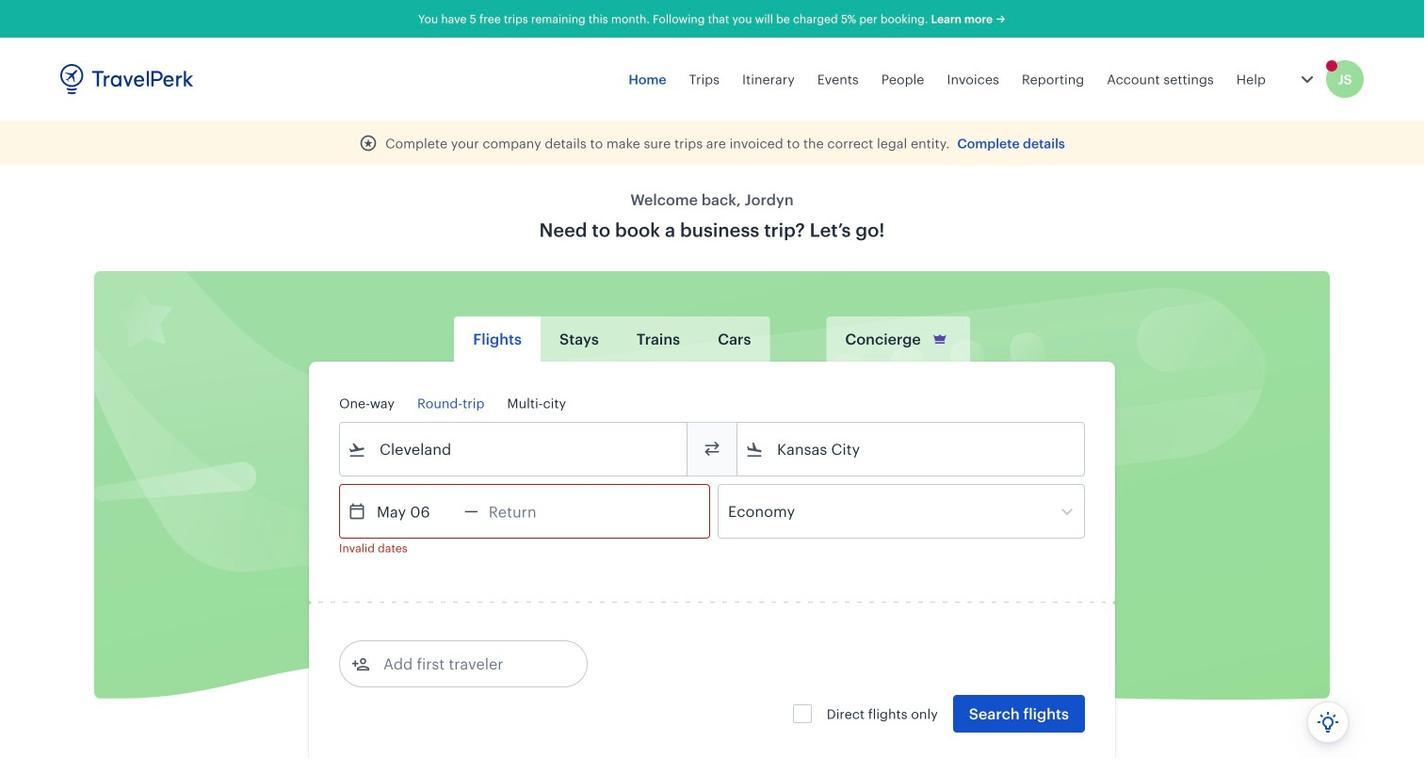 Task type: locate. For each thing, give the bounding box(es) containing it.
Add first traveler search field
[[370, 649, 566, 679]]

Depart text field
[[367, 485, 465, 538]]

From search field
[[367, 434, 662, 465]]



Task type: describe. For each thing, give the bounding box(es) containing it.
To search field
[[764, 434, 1060, 465]]

Return text field
[[478, 485, 576, 538]]



